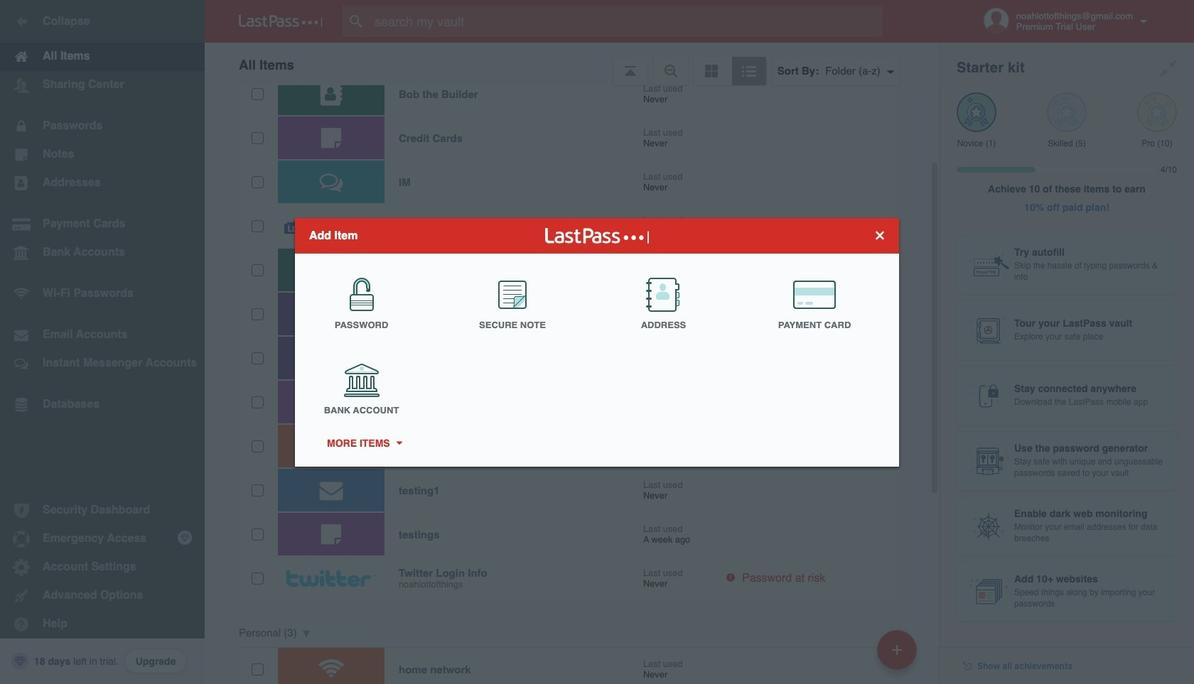 Task type: describe. For each thing, give the bounding box(es) containing it.
new item navigation
[[873, 626, 926, 685]]

Search search field
[[343, 6, 911, 37]]



Task type: locate. For each thing, give the bounding box(es) containing it.
new item image
[[892, 645, 902, 655]]

search my vault text field
[[343, 6, 911, 37]]

lastpass image
[[239, 15, 323, 28]]

main navigation navigation
[[0, 0, 205, 685]]

vault options navigation
[[205, 43, 940, 85]]

caret right image
[[394, 442, 404, 445]]

dialog
[[295, 218, 900, 467]]



Task type: vqa. For each thing, say whether or not it's contained in the screenshot.
New item image
yes



